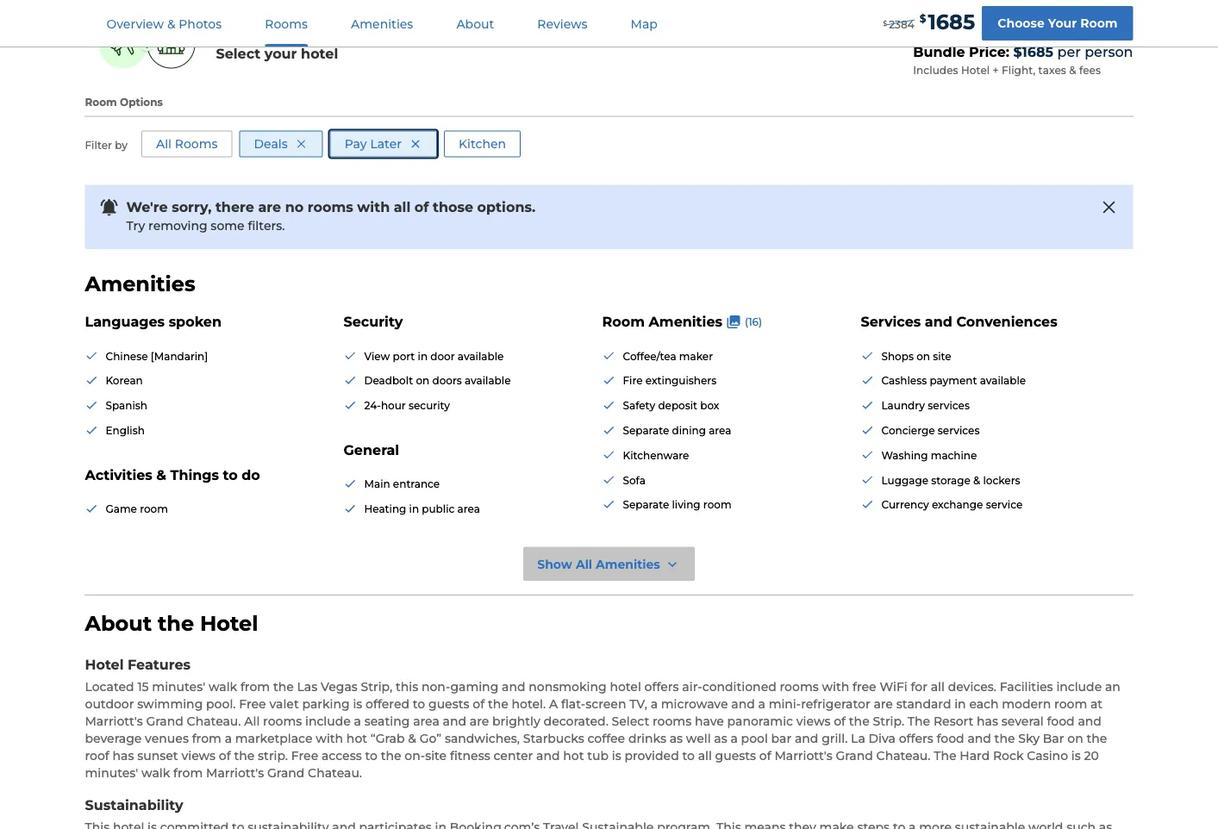 Task type: locate. For each thing, give the bounding box(es) containing it.
all right "for"
[[931, 680, 945, 695]]

separate dining area
[[623, 425, 732, 437]]

cashless
[[882, 375, 927, 387]]

person
[[1085, 43, 1133, 60]]

map
[[631, 16, 658, 31]]

1 vertical spatial select
[[612, 714, 649, 729]]

0 vertical spatial room
[[1081, 16, 1118, 31]]

of down gaming
[[473, 697, 485, 712]]

hotel up "located"
[[85, 657, 124, 674]]

are
[[258, 199, 281, 216], [874, 697, 893, 712], [470, 714, 489, 729]]

of down refrigerator
[[834, 714, 846, 729]]

bundle inside bundle price: $1685 per person includes hotel + flight, taxes & fees
[[913, 43, 965, 60]]

0 horizontal spatial the
[[908, 714, 930, 729]]

1 horizontal spatial as
[[714, 732, 727, 746]]

starbucks
[[523, 732, 584, 746]]

0 horizontal spatial free
[[239, 697, 266, 712]]

2 as from the left
[[714, 732, 727, 746]]

with up refrigerator
[[822, 680, 850, 695]]

all inside we're sorry, there are no rooms with all of those options. try removing some filters.
[[394, 199, 411, 216]]

the up brightly
[[488, 697, 509, 712]]

2 vertical spatial chateau.
[[308, 766, 362, 781]]

hotel inside bundle & save select your hotel
[[301, 45, 338, 62]]

0 horizontal spatial all
[[156, 137, 172, 151]]

selected. click to remove filter image inside 'pay later' button
[[409, 137, 422, 151]]

view
[[364, 350, 390, 363]]

0 vertical spatial on
[[917, 350, 930, 363]]

room inside 'hotel features located 15 minutes' walk from the las vegas strip, this non-gaming and nonsmoking hotel offers air-conditioned rooms with free wifi for all devices. facilities include an outdoor swimming pool. free valet parking is offered to guests of the hotel. a flat-screen tv, a microwave and a mini-refrigerator are standard in each modern room at marriott's grand chateau. all rooms include a seating area and are brightly decorated. select rooms have panoramic views of the strip. the resort has several food and beverage venues from a marketplace with hot "grab & go" sandwiches, starbucks coffee drinks as well as a pool bar and grill. la diva offers food and the sky bar on the roof has sunset views of the strip. free access to the on-site fitness center and hot tub is provided to all guests of marriott's grand chateau. the hard rock casino is 20 minutes' walk from marriott's grand chateau.'
[[1055, 697, 1087, 712]]

guests down pool
[[715, 749, 756, 764]]

selected. click to remove filter image right later
[[409, 137, 422, 151]]

on inside 'hotel features located 15 minutes' walk from the las vegas strip, this non-gaming and nonsmoking hotel offers air-conditioned rooms with free wifi for all devices. facilities include an outdoor swimming pool. free valet parking is offered to guests of the hotel. a flat-screen tv, a microwave and a mini-refrigerator are standard in each modern room at marriott's grand chateau. all rooms include a seating area and are brightly decorated. select rooms have panoramic views of the strip. the resort has several food and beverage venues from a marketplace with hot "grab & go" sandwiches, starbucks coffee drinks as well as a pool bar and grill. la diva offers food and the sky bar on the roof has sunset views of the strip. free access to the on-site fitness center and hot tub is provided to all guests of marriott's grand chateau. the hard rock casino is 20 minutes' walk from marriott's grand chateau.'
[[1068, 732, 1084, 746]]

separate down sofa
[[623, 499, 669, 512]]

grand down strip.
[[267, 766, 305, 781]]

hotel inside 'hotel features located 15 minutes' walk from the las vegas strip, this non-gaming and nonsmoking hotel offers air-conditioned rooms with free wifi for all devices. facilities include an outdoor swimming pool. free valet parking is offered to guests of the hotel. a flat-screen tv, a microwave and a mini-refrigerator are standard in each modern room at marriott's grand chateau. all rooms include a seating area and are brightly decorated. select rooms have panoramic views of the strip. the resort has several food and beverage venues from a marketplace with hot "grab & go" sandwiches, starbucks coffee drinks as well as a pool bar and grill. la diva offers food and the sky bar on the roof has sunset views of the strip. free access to the on-site fitness center and hot tub is provided to all guests of marriott's grand chateau. the hard rock casino is 20 minutes' walk from marriott's grand chateau.'
[[85, 657, 124, 674]]

the up 20
[[1087, 732, 1107, 746]]

hotel down price:
[[961, 64, 990, 77]]

wifi
[[880, 680, 908, 695]]

marriott's
[[85, 714, 143, 729], [775, 749, 833, 764], [206, 766, 264, 781]]

tub
[[587, 749, 609, 764]]

1 vertical spatial marriott's
[[775, 749, 833, 764]]

select down tv,
[[612, 714, 649, 729]]

2 horizontal spatial area
[[709, 425, 732, 437]]

$ right '2384'
[[920, 12, 926, 25]]

chateau. down diva at the bottom right
[[877, 749, 931, 764]]

1 horizontal spatial all
[[698, 749, 712, 764]]

are up filters.
[[258, 199, 281, 216]]

2 vertical spatial area
[[413, 714, 440, 729]]

1 horizontal spatial select
[[612, 714, 649, 729]]

1 horizontal spatial about
[[456, 16, 494, 31]]

each
[[969, 697, 999, 712]]

kitchen button
[[444, 131, 521, 157]]

0 horizontal spatial grand
[[146, 714, 184, 729]]

chateau. down pool.
[[187, 714, 241, 729]]

filter by amenity region
[[85, 131, 528, 171]]

with up access
[[316, 732, 343, 746]]

on right bar
[[1068, 732, 1084, 746]]

hotel right your
[[301, 45, 338, 62]]

separate down safety
[[623, 425, 669, 437]]

from down sunset
[[173, 766, 203, 781]]

from up valet
[[240, 680, 270, 695]]

site
[[933, 350, 952, 363], [425, 749, 447, 764]]

0 vertical spatial bundle
[[223, 26, 263, 37]]

amenities inside "button"
[[351, 16, 413, 31]]

hotel inside bundle price: $1685 per person includes hotel + flight, taxes & fees
[[961, 64, 990, 77]]

room options
[[85, 96, 163, 108]]

select left your
[[216, 45, 261, 62]]

selected. click to remove filter image right deals
[[295, 137, 308, 151]]

center
[[494, 749, 533, 764]]

hotel up tv,
[[610, 680, 641, 695]]

2 vertical spatial on
[[1068, 732, 1084, 746]]

area down box
[[709, 425, 732, 437]]

2 horizontal spatial with
[[822, 680, 850, 695]]

$1685
[[1014, 43, 1054, 60]]

room up person
[[1081, 16, 1118, 31]]

as left 'well'
[[670, 732, 683, 746]]

offers up tv,
[[645, 680, 679, 695]]

laundry services
[[882, 400, 970, 412]]

0 horizontal spatial views
[[181, 749, 216, 764]]

sorry,
[[172, 199, 212, 216]]

area right public
[[457, 503, 480, 516]]

hotel.
[[512, 697, 546, 712]]

reviews button
[[517, 1, 608, 47]]

show all amenities
[[537, 557, 660, 572]]

views down venues
[[181, 749, 216, 764]]

include down the parking
[[305, 714, 351, 729]]

1 vertical spatial food
[[937, 732, 965, 746]]

1 selected. click to remove filter image from the left
[[295, 137, 308, 151]]

minutes' down roof
[[85, 766, 138, 781]]

selected. click to remove filter image inside deals button
[[295, 137, 308, 151]]

bundle up includes
[[913, 43, 965, 60]]

of inside we're sorry, there are no rooms with all of those options. try removing some filters.
[[414, 199, 429, 216]]

venues
[[145, 732, 189, 746]]

1 vertical spatial with
[[822, 680, 850, 695]]

select
[[216, 45, 261, 62], [612, 714, 649, 729]]

1 horizontal spatial area
[[457, 503, 480, 516]]

0 vertical spatial are
[[258, 199, 281, 216]]

0 horizontal spatial about
[[85, 611, 152, 636]]

1 horizontal spatial views
[[797, 714, 831, 729]]

devices.
[[948, 680, 997, 695]]

& left photos
[[167, 16, 175, 31]]

to down this
[[413, 697, 425, 712]]

with down pay later
[[357, 199, 390, 216]]

flat-
[[561, 697, 586, 712]]

0 horizontal spatial as
[[670, 732, 683, 746]]

guests down non-
[[429, 697, 470, 712]]

0 horizontal spatial are
[[258, 199, 281, 216]]

room amenities
[[602, 313, 723, 330]]

room inside button
[[1081, 16, 1118, 31]]

0 vertical spatial services
[[928, 400, 970, 412]]

2 horizontal spatial are
[[874, 697, 893, 712]]

all right by
[[156, 137, 172, 151]]

rooms up your
[[265, 16, 308, 31]]

0 vertical spatial all
[[394, 199, 411, 216]]

site down go"
[[425, 749, 447, 764]]

and up hotel.
[[502, 680, 526, 695]]

kitchen
[[459, 137, 506, 151]]

20
[[1084, 749, 1099, 764]]

the up rock
[[995, 732, 1015, 746]]

rooms inside we're sorry, there are no rooms with all of those options. try removing some filters.
[[308, 199, 353, 216]]

extinguishers
[[646, 375, 717, 387]]

heating
[[364, 503, 406, 516]]

kitchenware
[[623, 449, 689, 462]]

$ left '2384'
[[883, 19, 887, 27]]

1 vertical spatial minutes'
[[85, 766, 138, 781]]

have
[[695, 714, 724, 729]]

1 horizontal spatial food
[[1047, 714, 1075, 729]]

in right port
[[418, 350, 428, 363]]

include up "at"
[[1057, 680, 1102, 695]]

2 vertical spatial with
[[316, 732, 343, 746]]

go"
[[420, 732, 442, 746]]

site up payment on the top
[[933, 350, 952, 363]]

choose your room
[[998, 16, 1118, 31]]

on for deadbolt
[[416, 375, 430, 387]]

are inside we're sorry, there are no rooms with all of those options. try removing some filters.
[[258, 199, 281, 216]]

living
[[672, 499, 701, 512]]

1 vertical spatial +
[[993, 64, 999, 77]]

the left hard
[[934, 749, 957, 764]]

all rooms
[[156, 137, 218, 151]]

0 horizontal spatial selected. click to remove filter image
[[295, 137, 308, 151]]

on right the shops
[[917, 350, 930, 363]]

views
[[797, 714, 831, 729], [181, 749, 216, 764]]

0 horizontal spatial on
[[416, 375, 430, 387]]

at
[[1091, 697, 1103, 712]]

free right strip.
[[291, 749, 318, 764]]

& inside bundle & save select your hotel
[[266, 26, 272, 37]]

the
[[908, 714, 930, 729], [934, 749, 957, 764]]

all down 'well'
[[698, 749, 712, 764]]

2 horizontal spatial all
[[576, 557, 592, 572]]

modern
[[1002, 697, 1051, 712]]

with inside we're sorry, there are no rooms with all of those options. try removing some filters.
[[357, 199, 390, 216]]

room right living
[[703, 499, 732, 512]]

later
[[370, 137, 402, 151]]

rooms right no
[[308, 199, 353, 216]]

hot
[[347, 732, 367, 746], [563, 749, 584, 764]]

pool.
[[206, 697, 236, 712]]

1 horizontal spatial $
[[920, 12, 926, 25]]

food
[[1047, 714, 1075, 729], [937, 732, 965, 746]]

all left those
[[394, 199, 411, 216]]

marriott's down strip.
[[206, 766, 264, 781]]

walk up pool.
[[209, 680, 237, 695]]

on-
[[405, 749, 425, 764]]

1 vertical spatial free
[[291, 749, 318, 764]]

0 vertical spatial about
[[456, 16, 494, 31]]

1 horizontal spatial offers
[[899, 732, 934, 746]]

2 vertical spatial all
[[698, 749, 712, 764]]

flight,
[[1002, 64, 1036, 77]]

a right tv,
[[651, 697, 658, 712]]

all inside button
[[156, 137, 172, 151]]

food up bar
[[1047, 714, 1075, 729]]

public
[[422, 503, 455, 516]]

facilities
[[1000, 680, 1053, 695]]

tab list
[[85, 0, 679, 47]]

as down have
[[714, 732, 727, 746]]

room left options
[[85, 96, 117, 108]]

on
[[917, 350, 930, 363], [416, 375, 430, 387], [1068, 732, 1084, 746]]

a
[[651, 697, 658, 712], [758, 697, 766, 712], [354, 714, 361, 729], [225, 732, 232, 746], [731, 732, 738, 746]]

hot up access
[[347, 732, 367, 746]]

0 horizontal spatial has
[[113, 749, 134, 764]]

0 horizontal spatial site
[[425, 749, 447, 764]]

0 horizontal spatial hot
[[347, 732, 367, 746]]

room right game on the bottom left of the page
[[140, 503, 168, 516]]

bundle
[[223, 26, 263, 37], [913, 43, 965, 60]]

0 vertical spatial all
[[156, 137, 172, 151]]

is left 20
[[1072, 749, 1081, 764]]

rooms up sorry,
[[175, 137, 218, 151]]

2 vertical spatial hotel
[[85, 657, 124, 674]]

& inside overview & photos button
[[167, 16, 175, 31]]

dining
[[672, 425, 706, 437]]

about inside button
[[456, 16, 494, 31]]

1 vertical spatial are
[[874, 697, 893, 712]]

0 vertical spatial hotel
[[301, 45, 338, 62]]

1 horizontal spatial minutes'
[[152, 680, 205, 695]]

1 horizontal spatial room
[[602, 313, 645, 330]]

walk down sunset
[[141, 766, 170, 781]]

1 horizontal spatial hotel
[[200, 611, 258, 636]]

services down payment on the top
[[928, 400, 970, 412]]

food down the resort
[[937, 732, 965, 746]]

roof
[[85, 749, 109, 764]]

overview & photos button
[[86, 1, 243, 47]]

chinese [mandarin]
[[106, 350, 208, 363]]

& inside 'hotel features located 15 minutes' walk from the las vegas strip, this non-gaming and nonsmoking hotel offers air-conditioned rooms with free wifi for all devices. facilities include an outdoor swimming pool. free valet parking is offered to guests of the hotel. a flat-screen tv, a microwave and a mini-refrigerator are standard in each modern room at marriott's grand chateau. all rooms include a seating area and are brightly decorated. select rooms have panoramic views of the strip. the resort has several food and beverage venues from a marketplace with hot "grab & go" sandwiches, starbucks coffee drinks as well as a pool bar and grill. la diva offers food and the sky bar on the roof has sunset views of the strip. free access to the on-site fitness center and hot tub is provided to all guests of marriott's grand chateau. the hard rock casino is 20 minutes' walk from marriott's grand chateau.'
[[408, 732, 416, 746]]

the down "grab
[[381, 749, 401, 764]]

available right payment on the top
[[980, 375, 1026, 387]]

conveniences
[[957, 313, 1058, 330]]

is
[[353, 697, 362, 712], [612, 749, 621, 764], [1072, 749, 1081, 764]]

has down beverage
[[113, 749, 134, 764]]

0 vertical spatial minutes'
[[152, 680, 205, 695]]

0 horizontal spatial guests
[[429, 697, 470, 712]]

"grab
[[371, 732, 405, 746]]

offered
[[366, 697, 410, 712]]

1 horizontal spatial selected. click to remove filter image
[[409, 137, 422, 151]]

box
[[700, 400, 720, 412]]

minutes' up the swimming
[[152, 680, 205, 695]]

2 separate from the top
[[623, 499, 669, 512]]

1 vertical spatial separate
[[623, 499, 669, 512]]

2 horizontal spatial room
[[1055, 697, 1087, 712]]

concierge
[[882, 425, 935, 437]]

bundle inside bundle & save select your hotel
[[223, 26, 263, 37]]

grand down la
[[836, 749, 873, 764]]

2 horizontal spatial hotel
[[961, 64, 990, 77]]

is down vegas
[[353, 697, 362, 712]]

2 horizontal spatial room
[[1081, 16, 1118, 31]]

hot left tub
[[563, 749, 584, 764]]

0 vertical spatial grand
[[146, 714, 184, 729]]

bundle for &
[[223, 26, 263, 37]]

of left strip.
[[219, 749, 231, 764]]

general
[[344, 442, 399, 459]]

spanish
[[106, 400, 147, 412]]

things
[[170, 467, 219, 483]]

free
[[853, 680, 877, 695]]

1 vertical spatial about
[[85, 611, 152, 636]]

free left valet
[[239, 697, 266, 712]]

standard
[[896, 697, 951, 712]]

1 vertical spatial services
[[938, 425, 980, 437]]

1 vertical spatial guests
[[715, 749, 756, 764]]

all inside button
[[576, 557, 592, 572]]

1 separate from the top
[[623, 425, 669, 437]]

currency exchange service
[[882, 499, 1023, 512]]

1 horizontal spatial guests
[[715, 749, 756, 764]]

marriott's up beverage
[[85, 714, 143, 729]]

on for shops
[[917, 350, 930, 363]]

entrance
[[393, 478, 440, 491]]

1 vertical spatial the
[[934, 749, 957, 764]]

is right tub
[[612, 749, 621, 764]]

0 horizontal spatial minutes'
[[85, 766, 138, 781]]

all up marketplace
[[244, 714, 260, 729]]

offers down strip. at bottom right
[[899, 732, 934, 746]]

all rooms button
[[141, 131, 232, 157]]

1 vertical spatial site
[[425, 749, 447, 764]]

brightly
[[492, 714, 540, 729]]

1 horizontal spatial rooms
[[265, 16, 308, 31]]

1 horizontal spatial +
[[993, 64, 999, 77]]

rooms inside button
[[265, 16, 308, 31]]

all right show
[[576, 557, 592, 572]]

1 horizontal spatial grand
[[267, 766, 305, 781]]

swimming
[[137, 697, 203, 712]]

1 vertical spatial offers
[[899, 732, 934, 746]]

from down pool.
[[192, 732, 221, 746]]

screen
[[586, 697, 626, 712]]

1 vertical spatial in
[[409, 503, 419, 516]]

tab list containing overview & photos
[[85, 0, 679, 47]]

save
[[275, 26, 300, 37]]

marketplace
[[235, 732, 313, 746]]

1 horizontal spatial free
[[291, 749, 318, 764]]

1 vertical spatial hot
[[563, 749, 584, 764]]

0 vertical spatial with
[[357, 199, 390, 216]]

1 vertical spatial chateau.
[[877, 749, 931, 764]]

bundle price: $1685 per person includes hotel + flight, taxes & fees
[[913, 43, 1133, 77]]

room for room amenities
[[602, 313, 645, 330]]

+ inside bundle price: $1685 per person includes hotel + flight, taxes & fees
[[993, 64, 999, 77]]

2 horizontal spatial on
[[1068, 732, 1084, 746]]

in up the resort
[[955, 697, 966, 712]]

fees
[[1079, 64, 1101, 77]]

1 vertical spatial walk
[[141, 766, 170, 781]]

are up sandwiches,
[[470, 714, 489, 729]]

has
[[977, 714, 998, 729], [113, 749, 134, 764]]

tv,
[[630, 697, 647, 712]]

services up machine
[[938, 425, 980, 437]]

1 horizontal spatial the
[[934, 749, 957, 764]]

deals
[[254, 137, 288, 151]]

0 vertical spatial rooms
[[265, 16, 308, 31]]

selected. click to remove filter image
[[295, 137, 308, 151], [409, 137, 422, 151]]

separate for separate living room
[[623, 499, 669, 512]]

0 horizontal spatial offers
[[645, 680, 679, 695]]

2 selected. click to remove filter image from the left
[[409, 137, 422, 151]]

& up on-
[[408, 732, 416, 746]]

0 horizontal spatial rooms
[[175, 137, 218, 151]]

1 horizontal spatial site
[[933, 350, 952, 363]]



Task type: vqa. For each thing, say whether or not it's contained in the screenshot.
the Swimming Pool
no



Task type: describe. For each thing, give the bounding box(es) containing it.
0 vertical spatial hot
[[347, 732, 367, 746]]

and up sandwiches,
[[443, 714, 466, 729]]

valet
[[269, 697, 299, 712]]

to down "grab
[[365, 749, 378, 764]]

and down starbucks
[[536, 749, 560, 764]]

0 vertical spatial has
[[977, 714, 998, 729]]

separate for separate dining area
[[623, 425, 669, 437]]

safety
[[623, 400, 655, 412]]

well
[[686, 732, 711, 746]]

0 vertical spatial area
[[709, 425, 732, 437]]

0 vertical spatial guests
[[429, 697, 470, 712]]

game
[[106, 503, 137, 516]]

main
[[364, 478, 390, 491]]

rooms button
[[244, 1, 329, 47]]

taxes
[[1039, 64, 1067, 77]]

about for about the hotel
[[85, 611, 152, 636]]

2 vertical spatial from
[[173, 766, 203, 781]]

0 vertical spatial from
[[240, 680, 270, 695]]

rooms up mini- at the bottom right
[[780, 680, 819, 695]]

1 vertical spatial has
[[113, 749, 134, 764]]

1 as from the left
[[670, 732, 683, 746]]

and right bar
[[795, 732, 819, 746]]

2 horizontal spatial marriott's
[[775, 749, 833, 764]]

0 horizontal spatial chateau.
[[187, 714, 241, 729]]

a down pool.
[[225, 732, 232, 746]]

strip.
[[873, 714, 905, 729]]

vegas
[[321, 680, 358, 695]]

deadbolt
[[364, 375, 413, 387]]

0 vertical spatial include
[[1057, 680, 1102, 695]]

washing machine
[[882, 449, 977, 462]]

filter by
[[85, 139, 128, 151]]

in inside 'hotel features located 15 minutes' walk from the las vegas strip, this non-gaming and nonsmoking hotel offers air-conditioned rooms with free wifi for all devices. facilities include an outdoor swimming pool. free valet parking is offered to guests of the hotel. a flat-screen tv, a microwave and a mini-refrigerator are standard in each modern room at marriott's grand chateau. all rooms include a seating area and are brightly decorated. select rooms have panoramic views of the strip. the resort has several food and beverage venues from a marketplace with hot "grab & go" sandwiches, starbucks coffee drinks as well as a pool bar and grill. la diva offers food and the sky bar on the roof has sunset views of the strip. free access to the on-site fitness center and hot tub is provided to all guests of marriott's grand chateau. the hard rock casino is 20 minutes' walk from marriott's grand chateau.'
[[955, 697, 966, 712]]

deposit
[[658, 400, 698, 412]]

concierge services
[[882, 425, 980, 437]]

coffee/tea
[[623, 350, 677, 363]]

try
[[126, 219, 145, 233]]

0 vertical spatial marriott's
[[85, 714, 143, 729]]

map button
[[610, 1, 679, 47]]

photos
[[179, 16, 222, 31]]

and up hard
[[968, 732, 991, 746]]

and up "shops on site" at the right of the page
[[925, 313, 953, 330]]

activities & things to do
[[85, 467, 260, 483]]

1 horizontal spatial room
[[703, 499, 732, 512]]

options
[[120, 96, 163, 108]]

safety deposit box
[[623, 400, 720, 412]]

by
[[115, 139, 128, 151]]

filter
[[85, 139, 112, 151]]

bar
[[771, 732, 792, 746]]

site inside 'hotel features located 15 minutes' walk from the las vegas strip, this non-gaming and nonsmoking hotel offers air-conditioned rooms with free wifi for all devices. facilities include an outdoor swimming pool. free valet parking is offered to guests of the hotel. a flat-screen tv, a microwave and a mini-refrigerator are standard in each modern room at marriott's grand chateau. all rooms include a seating area and are brightly decorated. select rooms have panoramic views of the strip. the resort has several food and beverage venues from a marketplace with hot "grab & go" sandwiches, starbucks coffee drinks as well as a pool bar and grill. la diva offers food and the sky bar on the roof has sunset views of the strip. free access to the on-site fitness center and hot tub is provided to all guests of marriott's grand chateau. the hard rock casino is 20 minutes' walk from marriott's grand chateau.'
[[425, 749, 447, 764]]

[mandarin]
[[151, 350, 208, 363]]

rooms inside button
[[175, 137, 218, 151]]

hotel inside 'hotel features located 15 minutes' walk from the las vegas strip, this non-gaming and nonsmoking hotel offers air-conditioned rooms with free wifi for all devices. facilities include an outdoor swimming pool. free valet parking is offered to guests of the hotel. a flat-screen tv, a microwave and a mini-refrigerator are standard in each modern room at marriott's grand chateau. all rooms include a seating area and are brightly decorated. select rooms have panoramic views of the strip. the resort has several food and beverage venues from a marketplace with hot "grab & go" sandwiches, starbucks coffee drinks as well as a pool bar and grill. la diva offers food and the sky bar on the roof has sunset views of the strip. free access to the on-site fitness center and hot tub is provided to all guests of marriott's grand chateau. the hard rock casino is 20 minutes' walk from marriott's grand chateau.'
[[610, 680, 641, 695]]

1 horizontal spatial walk
[[209, 680, 237, 695]]

2 horizontal spatial all
[[931, 680, 945, 695]]

maker
[[679, 350, 713, 363]]

0 horizontal spatial room
[[140, 503, 168, 516]]

2384
[[889, 18, 915, 30]]

there
[[215, 199, 254, 216]]

a left pool
[[731, 732, 738, 746]]

currency
[[882, 499, 929, 512]]

languages spoken
[[85, 313, 222, 330]]

no
[[285, 199, 304, 216]]

0 vertical spatial in
[[418, 350, 428, 363]]

(16)
[[745, 316, 762, 328]]

air-
[[682, 680, 703, 695]]

gaming
[[450, 680, 499, 695]]

las
[[297, 680, 318, 695]]

0 horizontal spatial with
[[316, 732, 343, 746]]

selected. click to remove filter image for deals
[[295, 137, 308, 151]]

la
[[851, 732, 865, 746]]

bundle & save select your hotel
[[216, 26, 338, 62]]

1 horizontal spatial is
[[612, 749, 621, 764]]

0 vertical spatial offers
[[645, 680, 679, 695]]

0 horizontal spatial walk
[[141, 766, 170, 781]]

korean
[[106, 375, 143, 387]]

view port in door available
[[364, 350, 504, 363]]

0 horizontal spatial +
[[143, 36, 151, 53]]

0 horizontal spatial is
[[353, 697, 362, 712]]

all inside 'hotel features located 15 minutes' walk from the las vegas strip, this non-gaming and nonsmoking hotel offers air-conditioned rooms with free wifi for all devices. facilities include an outdoor swimming pool. free valet parking is offered to guests of the hotel. a flat-screen tv, a microwave and a mini-refrigerator are standard in each modern room at marriott's grand chateau. all rooms include a seating area and are brightly decorated. select rooms have panoramic views of the strip. the resort has several food and beverage venues from a marketplace with hot "grab & go" sandwiches, starbucks coffee drinks as well as a pool bar and grill. la diva offers food and the sky bar on the roof has sunset views of the strip. free access to the on-site fitness center and hot tub is provided to all guests of marriott's grand chateau. the hard rock casino is 20 minutes' walk from marriott's grand chateau.'
[[244, 714, 260, 729]]

to left do at the bottom left
[[223, 467, 238, 483]]

decorated.
[[544, 714, 609, 729]]

& left lockers
[[973, 474, 981, 487]]

outdoor
[[85, 697, 134, 712]]

rooms down microwave at right bottom
[[653, 714, 692, 729]]

a up the panoramic
[[758, 697, 766, 712]]

the up features
[[158, 611, 194, 636]]

game room
[[106, 503, 168, 516]]

bundle for price:
[[913, 43, 965, 60]]

available right doors at the left
[[465, 375, 511, 387]]

sunset
[[137, 749, 178, 764]]

pay later button
[[330, 131, 437, 157]]

2 horizontal spatial chateau.
[[877, 749, 931, 764]]

about for about
[[456, 16, 494, 31]]

activities
[[85, 467, 152, 483]]

fire
[[623, 375, 643, 387]]

port
[[393, 350, 415, 363]]

deals button
[[239, 131, 323, 157]]

the up valet
[[273, 680, 294, 695]]

0 vertical spatial the
[[908, 714, 930, 729]]

amenities inside button
[[596, 557, 660, 572]]

1685
[[928, 9, 975, 34]]

select inside bundle & save select your hotel
[[216, 45, 261, 62]]

sky
[[1019, 732, 1040, 746]]

doors
[[432, 375, 462, 387]]

luggage
[[882, 474, 929, 487]]

1 vertical spatial from
[[192, 732, 221, 746]]

1 vertical spatial hotel
[[200, 611, 258, 636]]

sofa
[[623, 474, 646, 487]]

2 horizontal spatial grand
[[836, 749, 873, 764]]

0 vertical spatial site
[[933, 350, 952, 363]]

the up la
[[849, 714, 870, 729]]

& left things
[[156, 467, 166, 483]]

and down conditioned
[[731, 697, 755, 712]]

includes
[[913, 64, 959, 77]]

strip,
[[361, 680, 392, 695]]

some
[[211, 219, 245, 233]]

beverage
[[85, 732, 142, 746]]

options.
[[477, 199, 536, 216]]

show all amenities button
[[524, 547, 695, 581]]

of down pool
[[760, 749, 771, 764]]

available right "door"
[[458, 350, 504, 363]]

for
[[911, 680, 928, 695]]

2 horizontal spatial is
[[1072, 749, 1081, 764]]

1 horizontal spatial are
[[470, 714, 489, 729]]

pay later
[[345, 137, 402, 151]]

2 vertical spatial marriott's
[[206, 766, 264, 781]]

24-
[[364, 400, 381, 412]]

1 horizontal spatial chateau.
[[308, 766, 362, 781]]

languages
[[85, 313, 165, 330]]

0 vertical spatial food
[[1047, 714, 1075, 729]]

services and conveniences
[[861, 313, 1058, 330]]

chinese
[[106, 350, 148, 363]]

price:
[[969, 43, 1010, 60]]

panoramic
[[727, 714, 793, 729]]

area inside 'hotel features located 15 minutes' walk from the las vegas strip, this non-gaming and nonsmoking hotel offers air-conditioned rooms with free wifi for all devices. facilities include an outdoor swimming pool. free valet parking is offered to guests of the hotel. a flat-screen tv, a microwave and a mini-refrigerator are standard in each modern room at marriott's grand chateau. all rooms include a seating area and are brightly decorated. select rooms have panoramic views of the strip. the resort has several food and beverage venues from a marketplace with hot "grab & go" sandwiches, starbucks coffee drinks as well as a pool bar and grill. la diva offers food and the sky bar on the roof has sunset views of the strip. free access to the on-site fitness center and hot tub is provided to all guests of marriott's grand chateau. the hard rock casino is 20 minutes' walk from marriott's grand chateau.'
[[413, 714, 440, 729]]

to down 'well'
[[682, 749, 695, 764]]

2 vertical spatial grand
[[267, 766, 305, 781]]

0 horizontal spatial food
[[937, 732, 965, 746]]

services for laundry services
[[928, 400, 970, 412]]

1 vertical spatial include
[[305, 714, 351, 729]]

services for concierge services
[[938, 425, 980, 437]]

choose
[[998, 16, 1045, 31]]

the left strip.
[[234, 749, 255, 764]]

coffee/tea maker
[[623, 350, 713, 363]]

your
[[265, 45, 297, 62]]

security
[[344, 313, 403, 330]]

rooms down valet
[[263, 714, 302, 729]]

& inside bundle price: $1685 per person includes hotel + flight, taxes & fees
[[1069, 64, 1077, 77]]

and down "at"
[[1078, 714, 1102, 729]]

overview
[[106, 16, 164, 31]]

amenities button
[[330, 1, 434, 47]]

washing
[[882, 449, 928, 462]]

$ 2384 $ 1685
[[883, 9, 975, 34]]

select inside 'hotel features located 15 minutes' walk from the las vegas strip, this non-gaming and nonsmoking hotel offers air-conditioned rooms with free wifi for all devices. facilities include an outdoor swimming pool. free valet parking is offered to guests of the hotel. a flat-screen tv, a microwave and a mini-refrigerator are standard in each modern room at marriott's grand chateau. all rooms include a seating area and are brightly decorated. select rooms have panoramic views of the strip. the resort has several food and beverage venues from a marketplace with hot "grab & go" sandwiches, starbucks coffee drinks as well as a pool bar and grill. la diva offers food and the sky bar on the roof has sunset views of the strip. free access to the on-site fitness center and hot tub is provided to all guests of marriott's grand chateau. the hard rock casino is 20 minutes' walk from marriott's grand chateau.'
[[612, 714, 649, 729]]

a left seating
[[354, 714, 361, 729]]

0 vertical spatial views
[[797, 714, 831, 729]]

fitness
[[450, 749, 490, 764]]

bar
[[1043, 732, 1064, 746]]

fire extinguishers
[[623, 375, 717, 387]]

selected. click to remove filter image for pay later
[[409, 137, 422, 151]]

microwave
[[661, 697, 728, 712]]

an
[[1105, 680, 1121, 695]]

we're sorry, there are no rooms with all of those options. try removing some filters.
[[126, 199, 536, 233]]

0 horizontal spatial $
[[883, 19, 887, 27]]

room for room options
[[85, 96, 117, 108]]



